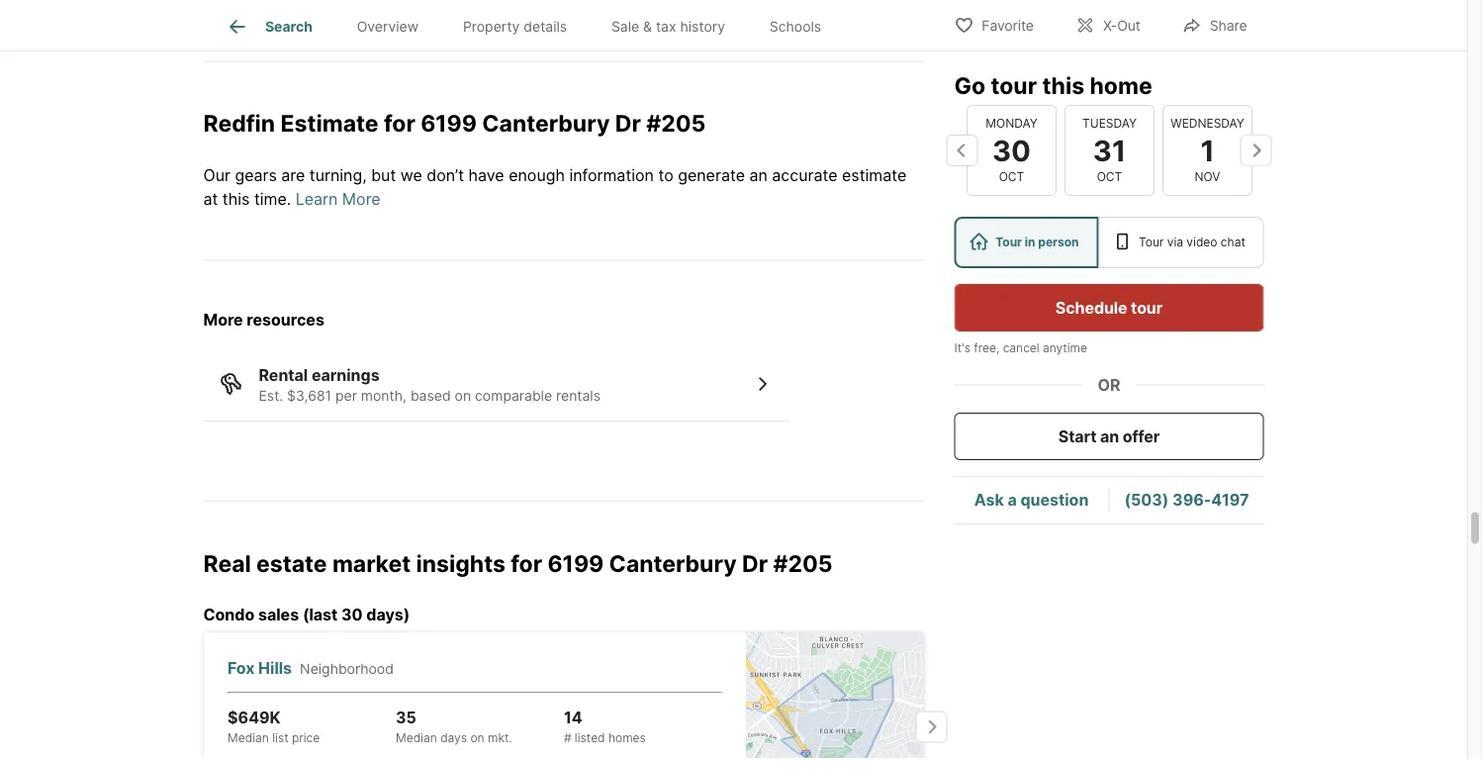 Task type: describe. For each thing, give the bounding box(es) containing it.
history
[[681, 18, 726, 35]]

previous image
[[947, 135, 979, 166]]

$3,681
[[287, 388, 332, 405]]

our
[[203, 166, 231, 185]]

it's
[[955, 341, 971, 355]]

start an offer
[[1059, 427, 1160, 446]]

market
[[333, 550, 411, 578]]

details
[[524, 18, 567, 35]]

1
[[1201, 133, 1215, 168]]

median for $649k
[[227, 731, 269, 746]]

0 vertical spatial more
[[342, 190, 381, 209]]

an inside our gears are turning, but we don't have enough information to generate an accurate estimate at this time.
[[750, 166, 768, 185]]

it's free, cancel anytime
[[955, 341, 1088, 355]]

tour for go
[[991, 71, 1038, 99]]

median for 35
[[395, 731, 437, 746]]

tour for schedule
[[1132, 298, 1163, 317]]

(503) 396-4197 link
[[1125, 490, 1250, 510]]

nov
[[1195, 170, 1221, 184]]

go
[[955, 71, 986, 99]]

estate
[[256, 550, 327, 578]]

on inside "rental earnings est. $3,681 per month, based on comparable rentals"
[[455, 388, 471, 405]]

0 horizontal spatial more
[[203, 311, 243, 330]]

ask a question
[[975, 490, 1089, 510]]

rental earnings est. $3,681 per month, based on comparable rentals
[[259, 366, 601, 405]]

1 horizontal spatial next image
[[1241, 135, 1273, 166]]

overview tab
[[335, 3, 441, 50]]

our gears are turning, but we don't have enough information to generate an accurate estimate at this time.
[[203, 166, 907, 209]]

1 vertical spatial dr
[[742, 550, 768, 578]]

tour in person
[[996, 235, 1080, 249]]

x-
[[1104, 17, 1118, 34]]

tour via video chat
[[1139, 235, 1246, 249]]

x-out button
[[1059, 4, 1158, 45]]

396-
[[1173, 490, 1212, 510]]

generate
[[678, 166, 745, 185]]

via
[[1168, 235, 1184, 249]]

at
[[203, 190, 218, 209]]

&
[[644, 18, 652, 35]]

oct for 30
[[999, 170, 1024, 184]]

(503)
[[1125, 490, 1170, 510]]

1 vertical spatial canterbury
[[609, 550, 737, 578]]

turning,
[[310, 166, 367, 185]]

time.
[[254, 190, 291, 209]]

sale
[[612, 18, 640, 35]]

learn
[[296, 190, 338, 209]]

0 vertical spatial canterbury
[[482, 110, 610, 138]]

list box containing tour in person
[[955, 217, 1265, 268]]

overview
[[357, 18, 419, 35]]

hills
[[258, 658, 292, 678]]

comparable
[[475, 388, 552, 405]]

0 horizontal spatial #205
[[647, 110, 706, 138]]

tax
[[656, 18, 677, 35]]

price
[[291, 731, 319, 746]]

#
[[564, 731, 571, 746]]

on inside 35 median days on mkt.
[[470, 731, 484, 746]]

resources
[[247, 311, 325, 330]]

go tour this home
[[955, 71, 1153, 99]]

don't
[[427, 166, 464, 185]]

an inside button
[[1101, 427, 1120, 446]]

ask
[[975, 490, 1005, 510]]

redfin
[[203, 110, 275, 138]]

favorite button
[[938, 4, 1051, 45]]

neighborhood
[[300, 660, 393, 677]]

$649k
[[227, 708, 280, 727]]

are
[[281, 166, 305, 185]]

1 horizontal spatial this
[[1043, 71, 1085, 99]]

property details tab
[[441, 3, 590, 50]]

per
[[336, 388, 357, 405]]

start
[[1059, 427, 1097, 446]]

question
[[1021, 490, 1089, 510]]

fox hills link
[[227, 656, 300, 680]]

property details
[[463, 18, 567, 35]]

est.
[[259, 388, 283, 405]]

listed
[[575, 731, 605, 746]]

tour in person option
[[955, 217, 1099, 268]]

chat
[[1221, 235, 1246, 249]]

days
[[440, 731, 467, 746]]

rentals
[[556, 388, 601, 405]]

start an offer button
[[955, 413, 1265, 460]]

video
[[1187, 235, 1218, 249]]

more resources
[[203, 311, 325, 330]]

list
[[272, 731, 288, 746]]

14
[[564, 708, 582, 727]]

monday
[[986, 116, 1038, 130]]

homes
[[608, 731, 646, 746]]

mkt.
[[488, 731, 512, 746]]



Task type: locate. For each thing, give the bounding box(es) containing it.
accurate
[[772, 166, 838, 185]]

tour for tour via video chat
[[1139, 235, 1165, 249]]

1 horizontal spatial dr
[[742, 550, 768, 578]]

0 horizontal spatial tour
[[996, 235, 1023, 249]]

30 right the (last in the bottom left of the page
[[342, 606, 363, 625]]

for right "insights"
[[511, 550, 543, 578]]

median down $649k
[[227, 731, 269, 746]]

1 horizontal spatial 30
[[992, 133, 1031, 168]]

tour via video chat option
[[1099, 217, 1265, 268]]

this inside our gears are turning, but we don't have enough information to generate an accurate estimate at this time.
[[223, 190, 250, 209]]

tour
[[996, 235, 1023, 249], [1139, 235, 1165, 249]]

in
[[1025, 235, 1036, 249]]

median down 35
[[395, 731, 437, 746]]

condo sales (last 30 days)
[[203, 606, 410, 625]]

oct inside monday 30 oct
[[999, 170, 1024, 184]]

1 vertical spatial this
[[223, 190, 250, 209]]

oct down monday
[[999, 170, 1024, 184]]

1 vertical spatial next image
[[916, 712, 948, 744]]

0 vertical spatial #205
[[647, 110, 706, 138]]

2 oct from the left
[[1097, 170, 1122, 184]]

monday 30 oct
[[986, 116, 1038, 184]]

or
[[1098, 375, 1121, 394]]

free,
[[974, 341, 1000, 355]]

oct down 31
[[1097, 170, 1122, 184]]

an left accurate
[[750, 166, 768, 185]]

2 tour from the left
[[1139, 235, 1165, 249]]

tour right "schedule"
[[1132, 298, 1163, 317]]

out
[[1118, 17, 1141, 34]]

1 horizontal spatial 6199
[[548, 550, 604, 578]]

0 horizontal spatial oct
[[999, 170, 1024, 184]]

dr
[[615, 110, 641, 138], [742, 550, 768, 578]]

on right 'based'
[[455, 388, 471, 405]]

1 horizontal spatial an
[[1101, 427, 1120, 446]]

2 median from the left
[[395, 731, 437, 746]]

to
[[659, 166, 674, 185]]

wednesday 1 nov
[[1171, 116, 1245, 184]]

tab list
[[203, 0, 860, 50]]

0 horizontal spatial 30
[[342, 606, 363, 625]]

earnings
[[312, 366, 380, 385]]

next image
[[1241, 135, 1273, 166], [916, 712, 948, 744]]

1 vertical spatial more
[[203, 311, 243, 330]]

we
[[401, 166, 422, 185]]

more left resources on the left top
[[203, 311, 243, 330]]

(last
[[303, 606, 338, 625]]

list box
[[955, 217, 1265, 268]]

0 horizontal spatial 6199
[[421, 110, 477, 138]]

redfin estimate for 6199 canterbury dr #205
[[203, 110, 706, 138]]

month,
[[361, 388, 407, 405]]

have
[[469, 166, 505, 185]]

1 horizontal spatial tour
[[1139, 235, 1165, 249]]

ask a question link
[[975, 490, 1089, 510]]

tour up monday
[[991, 71, 1038, 99]]

0 vertical spatial 30
[[992, 133, 1031, 168]]

sales
[[258, 606, 299, 625]]

0 vertical spatial for
[[384, 110, 416, 138]]

cancel
[[1003, 341, 1040, 355]]

1 oct from the left
[[999, 170, 1024, 184]]

1 horizontal spatial for
[[511, 550, 543, 578]]

0 horizontal spatial an
[[750, 166, 768, 185]]

median inside the $649k median list price
[[227, 731, 269, 746]]

0 vertical spatial on
[[455, 388, 471, 405]]

schedule tour button
[[955, 284, 1265, 332]]

1 horizontal spatial median
[[395, 731, 437, 746]]

oct inside tuesday 31 oct
[[1097, 170, 1122, 184]]

1 horizontal spatial #205
[[774, 550, 833, 578]]

based
[[411, 388, 451, 405]]

this right at
[[223, 190, 250, 209]]

offer
[[1123, 427, 1160, 446]]

image image
[[746, 633, 924, 759]]

fox hills neighborhood
[[227, 658, 393, 678]]

days)
[[367, 606, 410, 625]]

1 median from the left
[[227, 731, 269, 746]]

35
[[395, 708, 416, 727]]

tuesday 31 oct
[[1083, 116, 1137, 184]]

sale & tax history
[[612, 18, 726, 35]]

0 horizontal spatial dr
[[615, 110, 641, 138]]

schools tab
[[748, 3, 844, 50]]

a
[[1008, 490, 1017, 510]]

oct for 31
[[1097, 170, 1122, 184]]

more
[[342, 190, 381, 209], [203, 311, 243, 330]]

on
[[455, 388, 471, 405], [470, 731, 484, 746]]

31
[[1093, 133, 1126, 168]]

tour for tour in person
[[996, 235, 1023, 249]]

30 inside monday 30 oct
[[992, 133, 1031, 168]]

property
[[463, 18, 520, 35]]

share
[[1210, 17, 1248, 34]]

learn more
[[296, 190, 381, 209]]

fox
[[227, 658, 254, 678]]

0 horizontal spatial this
[[223, 190, 250, 209]]

median
[[227, 731, 269, 746], [395, 731, 437, 746]]

gears
[[235, 166, 277, 185]]

1 vertical spatial on
[[470, 731, 484, 746]]

schedule tour
[[1056, 298, 1163, 317]]

1 vertical spatial for
[[511, 550, 543, 578]]

tab list containing search
[[203, 0, 860, 50]]

sale & tax history tab
[[590, 3, 748, 50]]

30
[[992, 133, 1031, 168], [342, 606, 363, 625]]

condo
[[203, 606, 255, 625]]

1 horizontal spatial oct
[[1097, 170, 1122, 184]]

x-out
[[1104, 17, 1141, 34]]

tour left via
[[1139, 235, 1165, 249]]

tuesday
[[1083, 116, 1137, 130]]

0 vertical spatial dr
[[615, 110, 641, 138]]

0 vertical spatial tour
[[991, 71, 1038, 99]]

home
[[1090, 71, 1153, 99]]

0 vertical spatial an
[[750, 166, 768, 185]]

0 horizontal spatial for
[[384, 110, 416, 138]]

0 vertical spatial 6199
[[421, 110, 477, 138]]

(503) 396-4197
[[1125, 490, 1250, 510]]

more down but
[[342, 190, 381, 209]]

30 down monday
[[992, 133, 1031, 168]]

1 vertical spatial #205
[[774, 550, 833, 578]]

4197
[[1212, 490, 1250, 510]]

1 vertical spatial 6199
[[548, 550, 604, 578]]

1 horizontal spatial more
[[342, 190, 381, 209]]

1 horizontal spatial tour
[[1132, 298, 1163, 317]]

this left home
[[1043, 71, 1085, 99]]

14 # listed homes
[[564, 708, 646, 746]]

None button
[[967, 105, 1057, 196], [1065, 105, 1155, 196], [1163, 105, 1253, 196], [967, 105, 1057, 196], [1065, 105, 1155, 196], [1163, 105, 1253, 196]]

1 vertical spatial 30
[[342, 606, 363, 625]]

wednesday
[[1171, 116, 1245, 130]]

0 horizontal spatial tour
[[991, 71, 1038, 99]]

1 tour from the left
[[996, 235, 1023, 249]]

for up we
[[384, 110, 416, 138]]

an left offer
[[1101, 427, 1120, 446]]

0 vertical spatial next image
[[1241, 135, 1273, 166]]

for
[[384, 110, 416, 138], [511, 550, 543, 578]]

$649k median list price
[[227, 708, 319, 746]]

favorite
[[982, 17, 1034, 34]]

insights
[[416, 550, 506, 578]]

but
[[371, 166, 396, 185]]

share button
[[1166, 4, 1265, 45]]

person
[[1039, 235, 1080, 249]]

an
[[750, 166, 768, 185], [1101, 427, 1120, 446]]

enough
[[509, 166, 565, 185]]

estimate
[[842, 166, 907, 185]]

tour left in
[[996, 235, 1023, 249]]

#205
[[647, 110, 706, 138], [774, 550, 833, 578]]

real
[[203, 550, 251, 578]]

real estate market insights for 6199 canterbury dr #205
[[203, 550, 833, 578]]

search link
[[226, 15, 313, 39]]

0 vertical spatial this
[[1043, 71, 1085, 99]]

median inside 35 median days on mkt.
[[395, 731, 437, 746]]

1 vertical spatial tour
[[1132, 298, 1163, 317]]

1 vertical spatial an
[[1101, 427, 1120, 446]]

estimate
[[281, 110, 379, 138]]

tour inside button
[[1132, 298, 1163, 317]]

schools
[[770, 18, 822, 35]]

0 horizontal spatial median
[[227, 731, 269, 746]]

rental
[[259, 366, 308, 385]]

0 horizontal spatial next image
[[916, 712, 948, 744]]

on left the mkt.
[[470, 731, 484, 746]]



Task type: vqa. For each thing, say whether or not it's contained in the screenshot.
1-844-759-7732
no



